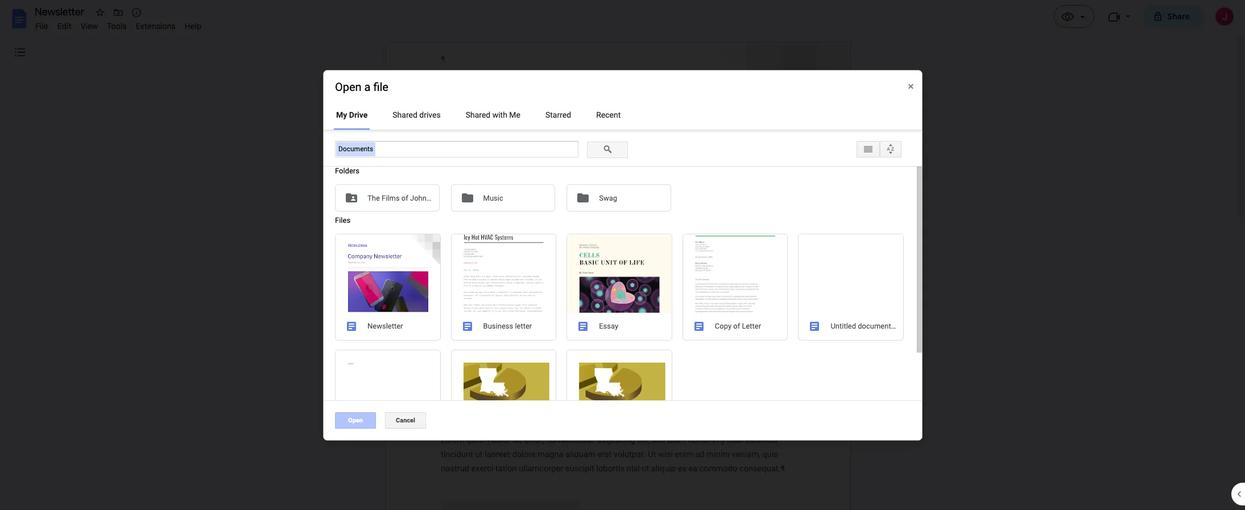 Task type: vqa. For each thing, say whether or not it's contained in the screenshot.
third You'll from the bottom of the Notification settings dialog
no



Task type: describe. For each thing, give the bounding box(es) containing it.
attribute
[[401, 242, 431, 251]]

select
[[401, 200, 423, 210]]

compare documents heading
[[401, 173, 521, 189]]

include comments from the selected document
[[416, 294, 584, 304]]

compare documents
[[401, 173, 521, 188]]

selected
[[516, 294, 546, 304]]

learn more link
[[401, 337, 441, 346]]

Attribute differences to text field
[[401, 260, 691, 280]]

1 horizontal spatial the
[[503, 294, 514, 304]]

differences
[[433, 242, 473, 251]]

learn
[[401, 337, 421, 346]]

documents
[[456, 173, 521, 188]]

newsletter
[[35, 6, 84, 18]]

compare documents dialog
[[386, 158, 705, 366]]

to
[[475, 242, 482, 251]]



Task type: locate. For each thing, give the bounding box(es) containing it.
share. private to only me. image
[[1153, 11, 1163, 21]]

newsletter element
[[31, 5, 1245, 22]]

select the comparison document
[[401, 200, 518, 210]]

0 vertical spatial document
[[482, 200, 518, 210]]

1 vertical spatial the
[[503, 294, 514, 304]]

Include comments from the selected document checkbox
[[401, 295, 412, 305]]

0 horizontal spatial document
[[482, 200, 518, 210]]

the
[[425, 200, 436, 210], [503, 294, 514, 304]]

Star checkbox
[[92, 5, 108, 20]]

menu bar banner
[[0, 0, 1245, 510]]

document right selected
[[548, 294, 584, 304]]

cancel button
[[565, 332, 620, 352]]

document down documents at the top left of the page
[[482, 200, 518, 210]]

1 vertical spatial document
[[548, 294, 584, 304]]

more
[[423, 337, 441, 346]]

document
[[482, 200, 518, 210], [548, 294, 584, 304]]

0 vertical spatial the
[[425, 200, 436, 210]]

from
[[484, 294, 501, 304]]

the right from at bottom left
[[503, 294, 514, 304]]

attribute differences to
[[401, 242, 482, 251]]

comments
[[444, 294, 482, 304]]

compare
[[401, 173, 454, 188]]

menu bar
[[31, 15, 206, 34]]

the right the select
[[425, 200, 436, 210]]

include
[[416, 294, 442, 304]]

learn more
[[401, 337, 441, 346]]

compare documents application
[[0, 0, 1245, 510]]

comparison
[[438, 200, 480, 210]]

cancel
[[579, 337, 606, 347]]

1 horizontal spatial document
[[548, 294, 584, 304]]

menu bar inside the menu bar banner
[[31, 15, 206, 34]]

0 horizontal spatial the
[[425, 200, 436, 210]]



